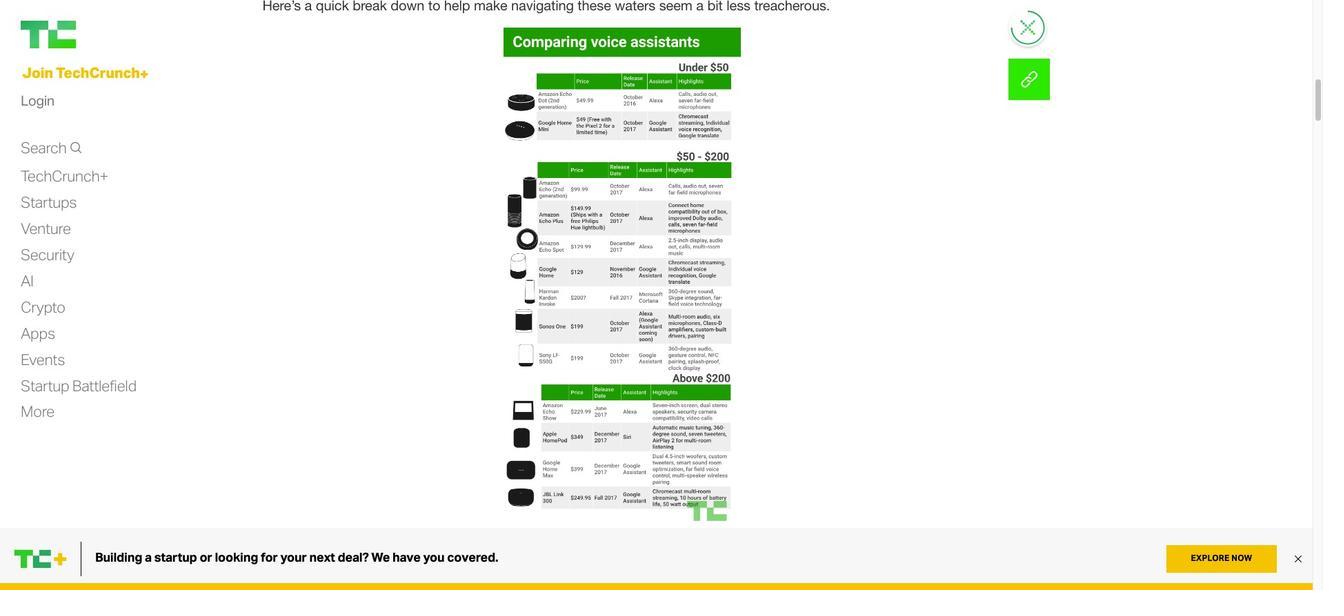 Task type: vqa. For each thing, say whether or not it's contained in the screenshot.
the top the something
no



Task type: locate. For each thing, give the bounding box(es) containing it.
techcrunch+ link
[[21, 166, 108, 186]]

crypto
[[21, 297, 65, 316]]

[infogram version]
[[263, 558, 372, 574]]

techcrunch+
[[21, 166, 108, 185]]

x link
[[1009, 59, 1051, 100]]

share on x image
[[1009, 59, 1051, 100]]

close screen image
[[1021, 20, 1036, 35]]

share on facebook image
[[1009, 59, 1051, 100]]

security link
[[21, 245, 74, 264]]

version]
[[324, 558, 372, 574]]

login link
[[21, 89, 54, 113]]

techcrunch link
[[21, 21, 159, 48]]

startup
[[21, 376, 69, 394]]

[infogram
[[263, 558, 321, 574]]

battlefield
[[72, 376, 137, 394]]

ai
[[21, 271, 34, 290]]

ai link
[[21, 271, 34, 290]]

login
[[21, 92, 54, 109]]

share over email image
[[1009, 59, 1051, 100]]

more
[[21, 402, 54, 421]]

techcrunch image
[[21, 21, 76, 48]]

[infogram version] link
[[263, 558, 372, 575]]

apps link
[[21, 323, 55, 343]]

facebook link
[[1009, 59, 1051, 100]]

search
[[21, 138, 67, 156]]

join
[[22, 64, 53, 81]]

share on reddit image
[[1009, 59, 1051, 100]]

apps
[[21, 323, 55, 342]]

venture
[[21, 219, 71, 237]]

copy share link link
[[1009, 59, 1051, 100]]

security
[[21, 245, 74, 264]]

reddit link
[[1009, 59, 1051, 100]]

copy share link image
[[1009, 59, 1051, 100]]

startup battlefield
[[21, 376, 137, 394]]

events link
[[21, 350, 65, 369]]



Task type: describe. For each thing, give the bounding box(es) containing it.
join techcrunch +
[[22, 64, 148, 83]]

more link
[[21, 402, 54, 421]]

techcrunch
[[56, 64, 140, 81]]

search image
[[70, 141, 82, 155]]

events
[[21, 350, 65, 368]]

+
[[140, 65, 148, 83]]

crypto link
[[21, 297, 65, 317]]

venture link
[[21, 219, 71, 238]]

mail link
[[1009, 59, 1051, 100]]

close screen button
[[1011, 10, 1046, 45]]

startup battlefield link
[[21, 376, 137, 395]]

startups link
[[21, 193, 77, 212]]

startups
[[21, 193, 77, 211]]

share on linkedin image
[[1009, 59, 1051, 100]]

linkedin link
[[1009, 59, 1051, 100]]



